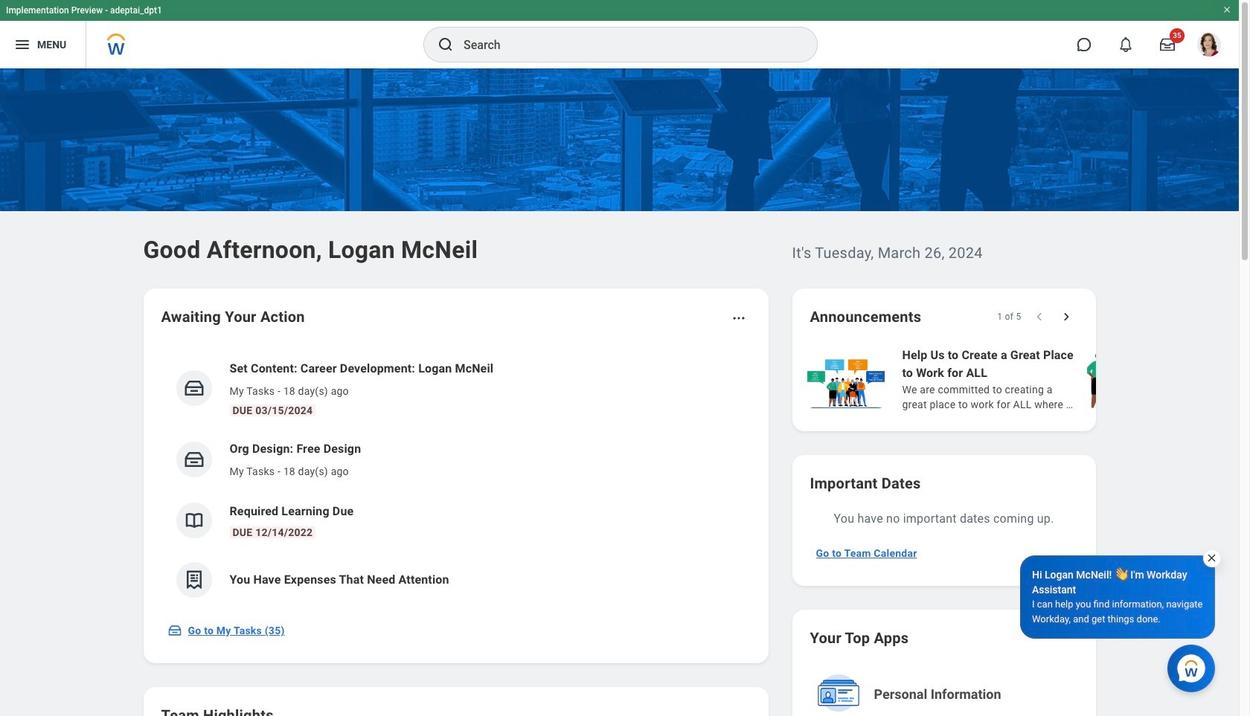 Task type: vqa. For each thing, say whether or not it's contained in the screenshot.
bottommost New
no



Task type: describe. For each thing, give the bounding box(es) containing it.
book open image
[[183, 510, 205, 532]]

chevron right small image
[[1059, 310, 1074, 325]]

0 horizontal spatial list
[[161, 348, 751, 610]]

notifications large image
[[1119, 37, 1134, 52]]

dashboard expenses image
[[183, 569, 205, 592]]

profile logan mcneil image
[[1198, 33, 1222, 60]]



Task type: locate. For each thing, give the bounding box(es) containing it.
inbox image
[[183, 377, 205, 400], [183, 449, 205, 471]]

close environment banner image
[[1223, 5, 1232, 14]]

list
[[804, 345, 1251, 414], [161, 348, 751, 610]]

banner
[[0, 0, 1239, 68]]

1 vertical spatial inbox image
[[183, 449, 205, 471]]

1 horizontal spatial list
[[804, 345, 1251, 414]]

justify image
[[13, 36, 31, 54]]

x image
[[1207, 553, 1218, 564]]

1 inbox image from the top
[[183, 377, 205, 400]]

search image
[[437, 36, 455, 54]]

2 inbox image from the top
[[183, 449, 205, 471]]

Search Workday  search field
[[464, 28, 787, 61]]

0 vertical spatial inbox image
[[183, 377, 205, 400]]

chevron left small image
[[1032, 310, 1047, 325]]

main content
[[0, 68, 1251, 717]]

status
[[998, 311, 1022, 323]]

inbox image
[[167, 624, 182, 639]]

inbox large image
[[1160, 37, 1175, 52]]



